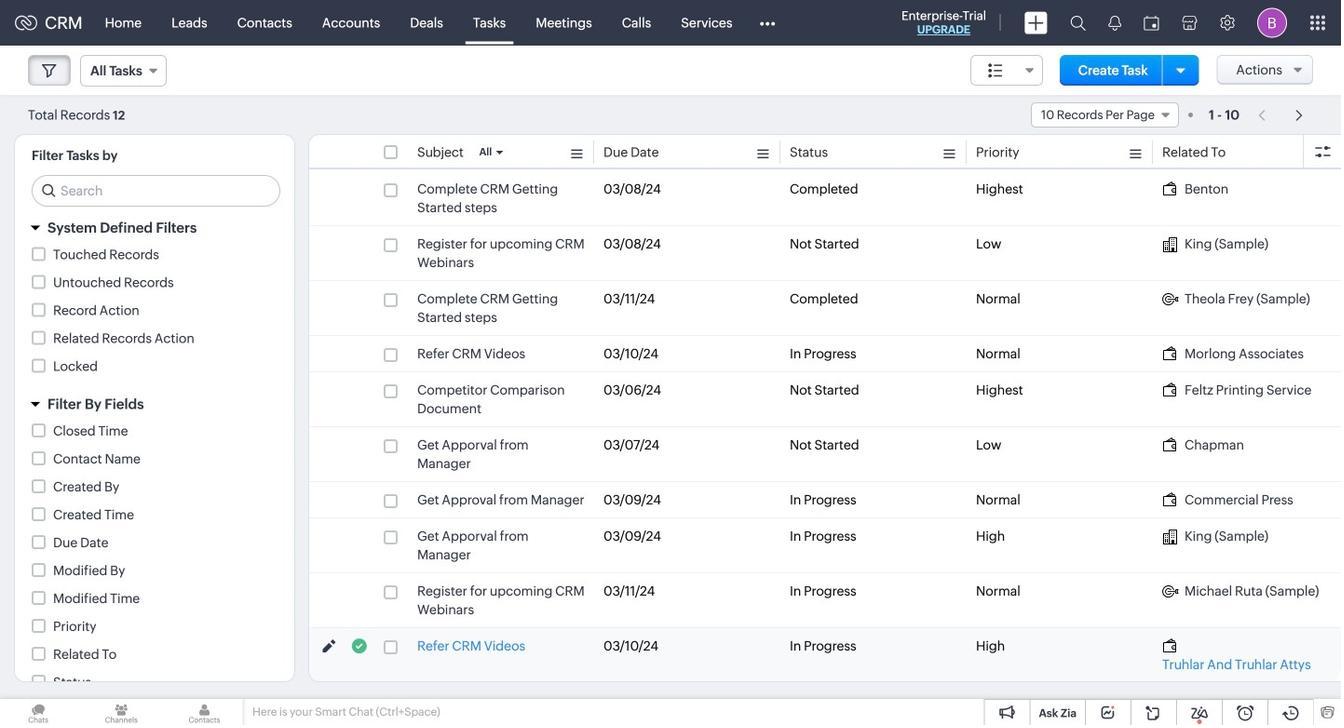 Task type: vqa. For each thing, say whether or not it's contained in the screenshot.
tree
no



Task type: describe. For each thing, give the bounding box(es) containing it.
profile element
[[1247, 0, 1299, 45]]

search image
[[1071, 15, 1086, 31]]

search element
[[1059, 0, 1098, 46]]

size image
[[989, 62, 1003, 79]]

contacts image
[[166, 700, 243, 726]]

none field size
[[971, 55, 1044, 86]]

signals element
[[1098, 0, 1133, 46]]

channels image
[[83, 700, 160, 726]]

chats image
[[0, 700, 77, 726]]

create menu element
[[1014, 0, 1059, 45]]



Task type: locate. For each thing, give the bounding box(es) containing it.
logo image
[[15, 15, 37, 30]]

signals image
[[1109, 15, 1122, 31]]

Search text field
[[33, 176, 280, 206]]

None field
[[80, 55, 167, 87], [971, 55, 1044, 86], [1031, 102, 1180, 128], [80, 55, 167, 87], [1031, 102, 1180, 128]]

profile image
[[1258, 8, 1288, 38]]

row group
[[309, 171, 1342, 684]]

calendar image
[[1144, 15, 1160, 30]]

create menu image
[[1025, 12, 1048, 34]]

Other Modules field
[[748, 8, 788, 38]]



